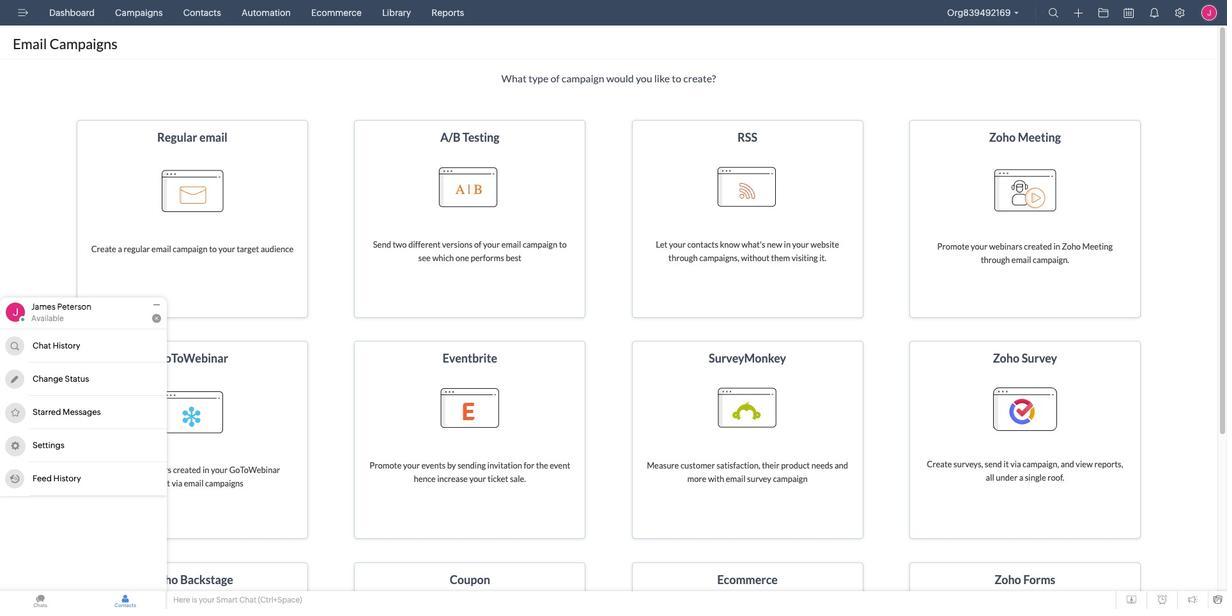 Task type: vqa. For each thing, say whether or not it's contained in the screenshot.
left Chat
yes



Task type: describe. For each thing, give the bounding box(es) containing it.
0 horizontal spatial chat
[[33, 341, 51, 351]]

james peterson
[[31, 302, 91, 312]]

settings
[[33, 441, 65, 450]]

Search Contacts text field
[[17, 330, 151, 350]]

campaigns link
[[110, 0, 168, 26]]

is
[[192, 596, 197, 605]]

quick actions image
[[1074, 8, 1083, 18]]

library link
[[377, 0, 416, 26]]

configure settings image
[[1175, 8, 1185, 18]]

reports link
[[426, 0, 469, 26]]

smart
[[216, 596, 238, 605]]

dashboard
[[49, 8, 95, 18]]

feed history
[[33, 474, 81, 484]]

status
[[65, 374, 89, 384]]

your
[[199, 596, 215, 605]]

reports
[[432, 8, 464, 18]]

history for chat history
[[53, 341, 80, 351]]

contacts
[[183, 8, 221, 18]]

1 vertical spatial chat
[[239, 596, 256, 605]]

chats image
[[0, 592, 81, 610]]

(ctrl+space)
[[258, 596, 302, 605]]

change status
[[33, 374, 89, 384]]

ecommerce
[[311, 8, 362, 18]]

contacts link
[[178, 0, 226, 26]]

contacts image
[[85, 592, 166, 610]]

ecommerce link
[[306, 0, 367, 26]]



Task type: locate. For each thing, give the bounding box(es) containing it.
chat
[[33, 341, 51, 351], [239, 596, 256, 605]]

0 vertical spatial chat
[[33, 341, 51, 351]]

messages
[[63, 408, 101, 417]]

change
[[33, 374, 63, 384]]

calendar image
[[1124, 8, 1134, 18]]

automation
[[242, 8, 291, 18]]

org839492169
[[947, 8, 1011, 18]]

1 vertical spatial history
[[53, 474, 81, 484]]

james
[[31, 302, 56, 312]]

folder image
[[1099, 8, 1109, 18]]

campaigns
[[115, 8, 163, 18]]

starred messages
[[33, 408, 101, 417]]

chat right smart
[[239, 596, 256, 605]]

dashboard link
[[44, 0, 100, 26]]

history down available
[[53, 341, 80, 351]]

search image
[[1049, 8, 1059, 18]]

here
[[173, 596, 190, 605]]

chat history
[[33, 341, 80, 351]]

notifications image
[[1149, 8, 1160, 18]]

feed
[[33, 474, 52, 484]]

library
[[382, 8, 411, 18]]

history for feed history
[[53, 474, 81, 484]]

history right "feed"
[[53, 474, 81, 484]]

starred
[[33, 408, 61, 417]]

automation link
[[236, 0, 296, 26]]

1 horizontal spatial chat
[[239, 596, 256, 605]]

available
[[31, 315, 64, 323]]

chat down available
[[33, 341, 51, 351]]

0 vertical spatial history
[[53, 341, 80, 351]]

here is your smart chat (ctrl+space)
[[173, 596, 302, 605]]

peterson
[[57, 302, 91, 312]]

history
[[53, 341, 80, 351], [53, 474, 81, 484]]



